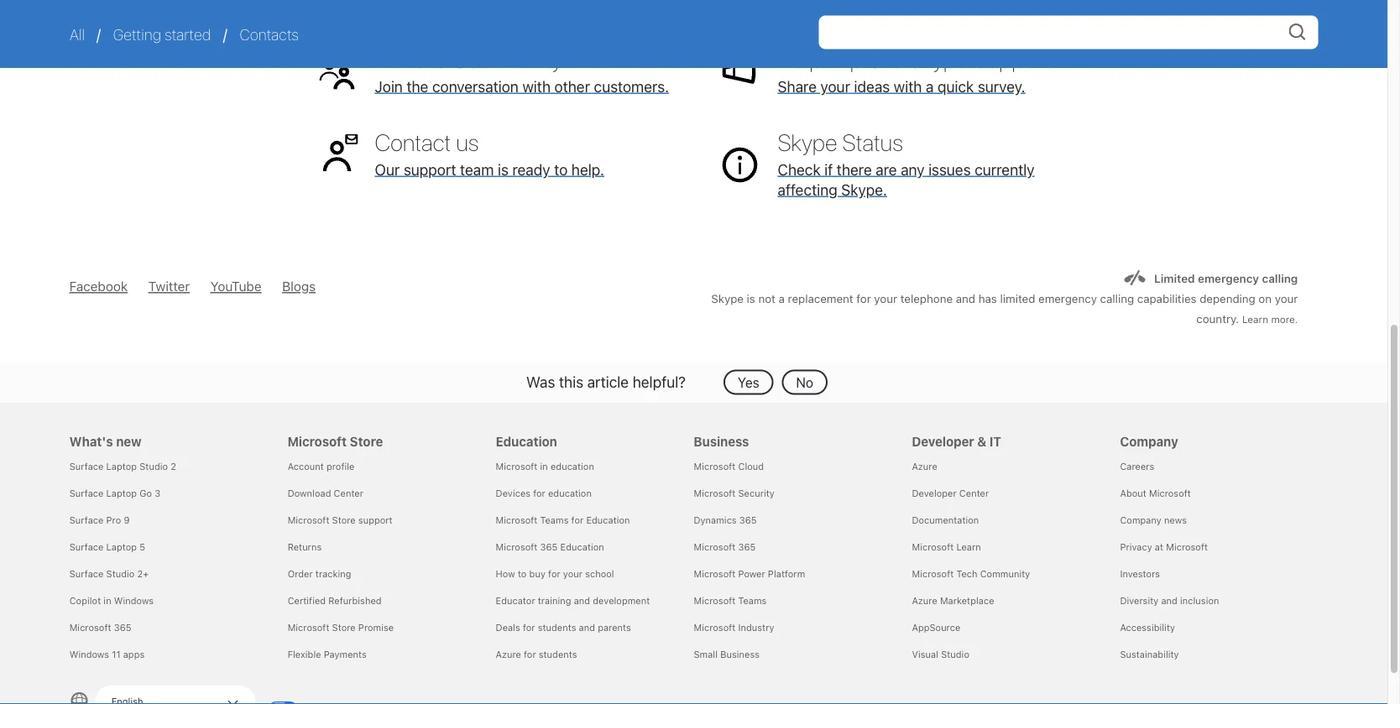 Task type: locate. For each thing, give the bounding box(es) containing it.
2 vertical spatial studio
[[942, 650, 970, 661]]

windows down the 2+
[[114, 596, 154, 607]]

2 center from the left
[[960, 489, 990, 500]]

microsoft store heading
[[288, 404, 476, 454]]

article
[[588, 373, 629, 391]]

flexible
[[288, 650, 321, 661]]

1 vertical spatial learn
[[957, 543, 982, 554]]

surface pro 9 link
[[69, 516, 130, 527]]

community inside "footer resource links" element
[[981, 570, 1031, 580]]

for
[[857, 292, 872, 306], [533, 489, 546, 500], [572, 516, 584, 527], [548, 570, 561, 580], [523, 623, 535, 634], [524, 650, 536, 661]]

1 horizontal spatial windows
[[114, 596, 154, 607]]

2 laptop from the top
[[106, 489, 137, 500]]

surface laptop 5 link
[[69, 543, 145, 554]]

0 vertical spatial azure
[[912, 462, 938, 473]]

0 vertical spatial studio
[[140, 462, 168, 473]]

dynamics
[[694, 516, 737, 527]]

a right not
[[779, 292, 785, 306]]

microsoft down copilot
[[69, 623, 111, 634]]

0 horizontal spatial to
[[518, 570, 527, 580]]

learn up the tech
[[957, 543, 982, 554]]

flexible payments link
[[288, 650, 367, 661]]

store up profile
[[350, 435, 383, 449]]

skype up 'quick'
[[909, 46, 969, 73]]

with
[[523, 78, 551, 96], [894, 78, 923, 96]]

0 vertical spatial teams
[[540, 516, 569, 527]]

1 vertical spatial students
[[539, 650, 577, 661]]

is right team
[[498, 161, 509, 179]]

0 vertical spatial a
[[926, 78, 934, 96]]

developer down azure link in the bottom right of the page
[[912, 489, 957, 500]]

1 vertical spatial the
[[407, 78, 429, 96]]

tracking
[[316, 570, 352, 580]]

surface up copilot
[[69, 570, 104, 580]]

store up payments
[[332, 623, 356, 634]]

if
[[825, 161, 833, 179]]

developer up azure link in the bottom right of the page
[[912, 435, 975, 449]]

0 horizontal spatial learn
[[957, 543, 982, 554]]

2 vertical spatial laptop
[[106, 543, 137, 554]]

1 vertical spatial to
[[518, 570, 527, 580]]

students for deals
[[538, 623, 577, 634]]

2 surface from the top
[[69, 489, 104, 500]]

in right copilot
[[104, 596, 111, 607]]

1 horizontal spatial studio
[[140, 462, 168, 473]]

laptop down new
[[106, 462, 137, 473]]

limited
[[1001, 292, 1036, 306]]

laptop left 5
[[106, 543, 137, 554]]

replacement
[[788, 292, 854, 306]]

community for the
[[452, 46, 563, 73]]

skype up check
[[778, 129, 838, 157]]

store inside heading
[[350, 435, 383, 449]]

0 horizontal spatial community
[[452, 46, 563, 73]]

is inside contact us our support team is ready to help.
[[498, 161, 509, 179]]

0 vertical spatial laptop
[[106, 462, 137, 473]]

2 developer from the top
[[912, 489, 957, 500]]

microsoft up small on the bottom of page
[[694, 623, 736, 634]]

education for microsoft in education
[[551, 462, 595, 473]]

1 vertical spatial support
[[358, 516, 393, 527]]

0 vertical spatial store
[[350, 435, 383, 449]]

ask the community join the conversation with other customers.
[[375, 46, 669, 96]]

azure up appsource link
[[912, 596, 938, 607]]

microsoft 365 up windows 11 apps
[[69, 623, 131, 634]]

1 vertical spatial skype
[[778, 129, 838, 157]]

azure up developer center link
[[912, 462, 938, 473]]

to inside "footer resource links" element
[[518, 570, 527, 580]]

1 vertical spatial is
[[747, 292, 756, 306]]

accessibility link
[[1121, 623, 1176, 634]]

2 with from the left
[[894, 78, 923, 96]]

4 surface from the top
[[69, 543, 104, 554]]

and right training
[[574, 596, 591, 607]]

about microsoft link
[[1121, 489, 1192, 500]]

students down deals for students and parents link
[[539, 650, 577, 661]]

business down microsoft industry
[[721, 650, 760, 661]]

2 vertical spatial store
[[332, 623, 356, 634]]

microsoft teams link
[[694, 596, 767, 607]]

2 vertical spatial skype
[[712, 292, 744, 306]]

0 horizontal spatial with
[[523, 78, 551, 96]]

1 company from the top
[[1121, 435, 1179, 449]]

2 horizontal spatial skype
[[909, 46, 969, 73]]

0 horizontal spatial a
[[779, 292, 785, 306]]

studio for visual studio
[[942, 650, 970, 661]]

surface laptop studio 2 link
[[69, 462, 176, 473]]

to left the help.
[[554, 161, 568, 179]]

order tracking
[[288, 570, 352, 580]]

0 horizontal spatial in
[[104, 596, 111, 607]]

pro
[[106, 516, 121, 527]]

microsoft learn
[[912, 543, 982, 554]]

2 horizontal spatial studio
[[942, 650, 970, 661]]

microsoft store support link
[[288, 516, 393, 527]]

microsoft for microsoft tech community link
[[912, 570, 954, 580]]

surface studio 2+
[[69, 570, 149, 580]]

microsoft 365 link up windows 11 apps
[[69, 623, 131, 634]]

1 horizontal spatial to
[[554, 161, 568, 179]]

how to buy for your school link
[[496, 570, 615, 580]]

9
[[124, 516, 130, 527]]

your left telephone
[[875, 292, 898, 306]]

teams up microsoft 365 education
[[540, 516, 569, 527]]

3 surface from the top
[[69, 516, 104, 527]]

0 vertical spatial company
[[1121, 435, 1179, 449]]

1 vertical spatial community
[[981, 570, 1031, 580]]

microsoft 365 down dynamics 365 link
[[694, 543, 756, 554]]

0 vertical spatial skype
[[909, 46, 969, 73]]

calling up on
[[1263, 272, 1299, 286]]

store for microsoft store promise
[[332, 623, 356, 634]]

was
[[527, 373, 556, 391]]

studio left '2'
[[140, 462, 168, 473]]

1 laptop from the top
[[106, 462, 137, 473]]

youtube link
[[210, 279, 262, 295]]

in for windows
[[104, 596, 111, 607]]

2 vertical spatial azure
[[496, 650, 521, 661]]

investors link
[[1121, 570, 1161, 580]]

education heading
[[496, 404, 684, 454]]

is left not
[[747, 292, 756, 306]]

developer center
[[912, 489, 990, 500]]

microsoft up account profile link
[[288, 435, 347, 449]]

has
[[979, 292, 998, 306]]

1 horizontal spatial microsoft 365
[[694, 543, 756, 554]]

0 vertical spatial learn
[[1243, 314, 1269, 326]]

1 horizontal spatial learn
[[1243, 314, 1269, 326]]

1 horizontal spatial center
[[960, 489, 990, 500]]

1 horizontal spatial support
[[404, 161, 457, 179]]

1 vertical spatial developer
[[912, 489, 957, 500]]

center up documentation link
[[960, 489, 990, 500]]

1 horizontal spatial community
[[981, 570, 1031, 580]]

training
[[538, 596, 572, 607]]

center for microsoft
[[334, 489, 364, 500]]

0 horizontal spatial support
[[358, 516, 393, 527]]

surface left pro
[[69, 516, 104, 527]]

1 center from the left
[[334, 489, 364, 500]]

0 horizontal spatial windows
[[69, 650, 109, 661]]

microsoft down devices
[[496, 516, 538, 527]]

and
[[956, 292, 976, 306], [574, 596, 591, 607], [1162, 596, 1178, 607], [579, 623, 595, 634]]

laptop left go
[[106, 489, 137, 500]]

education up microsoft teams for education
[[548, 489, 592, 500]]

business up microsoft cloud
[[694, 435, 750, 449]]

join
[[375, 78, 403, 96]]

0 horizontal spatial is
[[498, 161, 509, 179]]

azure for azure for students
[[496, 650, 521, 661]]

3 laptop from the top
[[106, 543, 137, 554]]

1 horizontal spatial a
[[926, 78, 934, 96]]

0 vertical spatial business
[[694, 435, 750, 449]]

to left buy
[[518, 570, 527, 580]]

microsoft up news at the bottom of the page
[[1150, 489, 1192, 500]]

0 vertical spatial is
[[498, 161, 509, 179]]

conversation
[[432, 78, 519, 96]]

calling left capabilities
[[1101, 292, 1135, 306]]

0 vertical spatial calling
[[1263, 272, 1299, 286]]

in up devices for education
[[540, 462, 548, 473]]

contact
[[375, 129, 451, 157]]

our
[[375, 161, 400, 179]]

microsoft down microsoft learn
[[912, 570, 954, 580]]

inclusion
[[1181, 596, 1220, 607]]

1 vertical spatial teams
[[739, 596, 767, 607]]

1 vertical spatial in
[[104, 596, 111, 607]]

community
[[452, 46, 563, 73], [981, 570, 1031, 580]]

power
[[739, 570, 766, 580]]

support inside "footer resource links" element
[[358, 516, 393, 527]]

365 up 11
[[114, 623, 131, 634]]

windows 11 apps
[[69, 650, 145, 661]]

microsoft 365 education
[[496, 543, 604, 554]]

what's
[[69, 435, 113, 449]]

0 vertical spatial students
[[538, 623, 577, 634]]

company for company news
[[1121, 516, 1162, 527]]

0 vertical spatial education
[[496, 435, 558, 449]]

store down "download center"
[[332, 516, 356, 527]]

for right the 'replacement'
[[857, 292, 872, 306]]

2 company from the top
[[1121, 516, 1162, 527]]

calling
[[1263, 272, 1299, 286], [1101, 292, 1135, 306]]

community right the tech
[[981, 570, 1031, 580]]

laptop for go
[[106, 489, 137, 500]]

support down "contact"
[[404, 161, 457, 179]]

0 vertical spatial education
[[551, 462, 595, 473]]

download center link
[[288, 489, 364, 500]]

and left has
[[956, 292, 976, 306]]

company heading
[[1121, 404, 1309, 454]]

microsoft
[[288, 435, 347, 449], [496, 462, 538, 473], [694, 462, 736, 473], [694, 489, 736, 500], [1150, 489, 1192, 500], [288, 516, 330, 527], [496, 516, 538, 527], [496, 543, 538, 554], [694, 543, 736, 554], [912, 543, 954, 554], [1167, 543, 1209, 554], [694, 570, 736, 580], [912, 570, 954, 580], [694, 596, 736, 607], [69, 623, 111, 634], [288, 623, 330, 634], [694, 623, 736, 634]]

education up devices for education
[[551, 462, 595, 473]]

studio right visual
[[942, 650, 970, 661]]

surface up surface pro 9 link
[[69, 489, 104, 500]]

0 vertical spatial emergency
[[1199, 272, 1260, 286]]

0 vertical spatial in
[[540, 462, 548, 473]]

are
[[876, 161, 897, 179]]

skype status check if there are any issues currently affecting skype.
[[778, 129, 1035, 199]]

0 vertical spatial developer
[[912, 435, 975, 449]]

with right ideas
[[894, 78, 923, 96]]

support down download center link
[[358, 516, 393, 527]]

parents
[[598, 623, 631, 634]]

a left 'quick'
[[926, 78, 934, 96]]

business
[[694, 435, 750, 449], [721, 650, 760, 661]]

5 surface from the top
[[69, 570, 104, 580]]

1 vertical spatial microsoft 365
[[69, 623, 131, 634]]

0 vertical spatial microsoft 365 link
[[694, 543, 756, 554]]

1 vertical spatial microsoft 365 link
[[69, 623, 131, 634]]

center for developer
[[960, 489, 990, 500]]

1 horizontal spatial with
[[894, 78, 923, 96]]

visual studio
[[912, 650, 970, 661]]

education for devices for education
[[548, 489, 592, 500]]

1 horizontal spatial teams
[[739, 596, 767, 607]]

microsoft industry
[[694, 623, 775, 634]]

microsoft down documentation link
[[912, 543, 954, 554]]

visual studio link
[[912, 650, 970, 661]]

buy
[[530, 570, 546, 580]]

0 vertical spatial windows
[[114, 596, 154, 607]]

center down profile
[[334, 489, 364, 500]]

microsoft up microsoft security in the bottom of the page
[[694, 462, 736, 473]]

0 horizontal spatial center
[[334, 489, 364, 500]]

1 vertical spatial education
[[548, 489, 592, 500]]

microsoft up dynamics
[[694, 489, 736, 500]]

microsoft up how
[[496, 543, 538, 554]]

0 horizontal spatial teams
[[540, 516, 569, 527]]

status
[[843, 129, 904, 157]]

with left other
[[523, 78, 551, 96]]

visual
[[912, 650, 939, 661]]

how
[[496, 570, 515, 580]]

0 horizontal spatial microsoft 365
[[69, 623, 131, 634]]

0 horizontal spatial skype
[[712, 292, 744, 306]]

your inside help improve skype support share your ideas with a quick survey.
[[821, 78, 851, 96]]

0 horizontal spatial calling
[[1101, 292, 1135, 306]]

microsoft store
[[288, 435, 383, 449]]

support
[[974, 46, 1051, 73]]

1 vertical spatial laptop
[[106, 489, 137, 500]]

teams
[[540, 516, 569, 527], [739, 596, 767, 607]]

microsoft up devices
[[496, 462, 538, 473]]

copilot in windows link
[[69, 596, 154, 607]]

surface for surface pro 9
[[69, 516, 104, 527]]

azure down deals
[[496, 650, 521, 661]]

1 horizontal spatial skype
[[778, 129, 838, 157]]

microsoft for microsoft 365 education link
[[496, 543, 538, 554]]

emergency right limited
[[1039, 292, 1098, 306]]

developer inside developer & it "heading"
[[912, 435, 975, 449]]

1 developer from the top
[[912, 435, 975, 449]]

1 horizontal spatial in
[[540, 462, 548, 473]]

microsoft right at on the right of the page
[[1167, 543, 1209, 554]]

studio left the 2+
[[106, 570, 135, 580]]

about
[[1121, 489, 1147, 500]]

microsoft down the download
[[288, 516, 330, 527]]

1 vertical spatial store
[[332, 516, 356, 527]]

the right ask
[[416, 46, 447, 73]]

the right join
[[407, 78, 429, 96]]

learn down on
[[1243, 314, 1269, 326]]

1 vertical spatial business
[[721, 650, 760, 661]]

azure marketplace link
[[912, 596, 995, 607]]

microsoft up microsoft industry link
[[694, 596, 736, 607]]

it
[[990, 435, 1002, 449]]

0 vertical spatial to
[[554, 161, 568, 179]]

skype inside help improve skype support share your ideas with a quick survey.
[[909, 46, 969, 73]]

accessibility
[[1121, 623, 1176, 634]]

1 vertical spatial company
[[1121, 516, 1162, 527]]

yes button
[[724, 370, 774, 396]]

emergency up "depending"
[[1199, 272, 1260, 286]]

skype inside limited emergency calling skype is not a replacement for your telephone and has limited emergency calling capabilities depending on your country.
[[712, 292, 744, 306]]

microsoft 365 link down dynamics 365 link
[[694, 543, 756, 554]]

1 surface from the top
[[69, 462, 104, 473]]

your left school
[[563, 570, 583, 580]]

microsoft down dynamics
[[694, 543, 736, 554]]

for up microsoft 365 education
[[572, 516, 584, 527]]

emergency
[[1199, 272, 1260, 286], [1039, 292, 1098, 306]]

for inside limited emergency calling skype is not a replacement for your telephone and has limited emergency calling capabilities depending on your country.
[[857, 292, 872, 306]]

devices for education
[[496, 489, 592, 500]]

2 vertical spatial education
[[561, 543, 604, 554]]

azure for azure marketplace
[[912, 596, 938, 607]]

surface for surface laptop go 3
[[69, 489, 104, 500]]

business inside heading
[[694, 435, 750, 449]]

teams down power
[[739, 596, 767, 607]]

your up more.
[[1276, 292, 1299, 306]]

laptop for 5
[[106, 543, 137, 554]]

surface down surface pro 9 link
[[69, 543, 104, 554]]

skype inside 'skype status check if there are any issues currently affecting skype.'
[[778, 129, 838, 157]]

at
[[1156, 543, 1164, 554]]

your left ideas
[[821, 78, 851, 96]]

0 vertical spatial support
[[404, 161, 457, 179]]

windows left 11
[[69, 650, 109, 661]]

for right buy
[[548, 570, 561, 580]]

company inside heading
[[1121, 435, 1179, 449]]

microsoft for microsoft store promise link
[[288, 623, 330, 634]]

business heading
[[694, 404, 892, 454]]

microsoft down certified
[[288, 623, 330, 634]]

0 horizontal spatial emergency
[[1039, 292, 1098, 306]]

copilot
[[69, 596, 101, 607]]

store for microsoft store support
[[332, 516, 356, 527]]

help
[[778, 46, 823, 73]]

dynamics 365
[[694, 516, 757, 527]]

1 vertical spatial azure
[[912, 596, 938, 607]]

1 horizontal spatial is
[[747, 292, 756, 306]]

students down training
[[538, 623, 577, 634]]

0 horizontal spatial studio
[[106, 570, 135, 580]]

community inside ask the community join the conversation with other customers.
[[452, 46, 563, 73]]

microsoft store support
[[288, 516, 393, 527]]

ideas
[[855, 78, 890, 96]]

and left parents
[[579, 623, 595, 634]]

microsoft 365 education link
[[496, 543, 604, 554]]

microsoft up microsoft teams link
[[694, 570, 736, 580]]

is inside limited emergency calling skype is not a replacement for your telephone and has limited emergency calling capabilities depending on your country.
[[747, 292, 756, 306]]

diversity and inclusion link
[[1121, 596, 1220, 607]]

community up 'conversation'
[[452, 46, 563, 73]]

surface down what's
[[69, 462, 104, 473]]

with inside ask the community join the conversation with other customers.
[[523, 78, 551, 96]]

store
[[350, 435, 383, 449], [332, 516, 356, 527], [332, 623, 356, 634]]

microsoft inside microsoft store heading
[[288, 435, 347, 449]]

2+
[[137, 570, 149, 580]]

skype left not
[[712, 292, 744, 306]]

with inside help improve skype support share your ideas with a quick survey.
[[894, 78, 923, 96]]

account profile link
[[288, 462, 355, 473]]

company up careers link
[[1121, 435, 1179, 449]]

microsoft for the microsoft teams for education link
[[496, 516, 538, 527]]

1 vertical spatial a
[[779, 292, 785, 306]]

0 vertical spatial community
[[452, 46, 563, 73]]

1 with from the left
[[523, 78, 551, 96]]

company up privacy
[[1121, 516, 1162, 527]]

1 vertical spatial studio
[[106, 570, 135, 580]]

learn
[[1243, 314, 1269, 326], [957, 543, 982, 554]]

None text field
[[819, 16, 1319, 49]]



Task type: vqa. For each thing, say whether or not it's contained in the screenshot.
1st With... from the bottom of the page
no



Task type: describe. For each thing, give the bounding box(es) containing it.
deals
[[496, 623, 521, 634]]

download
[[288, 489, 331, 500]]

developer & it heading
[[912, 404, 1101, 454]]

microsoft for microsoft in education link at the left bottom of the page
[[496, 462, 538, 473]]

microsoft teams for education link
[[496, 516, 630, 527]]

teams for microsoft teams for education
[[540, 516, 569, 527]]

microsoft industry link
[[694, 623, 775, 634]]

microsoft teams for education
[[496, 516, 630, 527]]

a inside limited emergency calling skype is not a replacement for your telephone and has limited emergency calling capabilities depending on your country.
[[779, 292, 785, 306]]

developer for developer & it
[[912, 435, 975, 449]]

privacy at microsoft link
[[1121, 543, 1209, 554]]

capabilities
[[1138, 292, 1197, 306]]

5
[[140, 543, 145, 554]]

other
[[555, 78, 590, 96]]

quick
[[938, 78, 975, 96]]

microsoft teams
[[694, 596, 767, 607]]

microsoft for microsoft store heading
[[288, 435, 347, 449]]

flexible payments
[[288, 650, 367, 661]]

check
[[778, 161, 821, 179]]

documentation link
[[912, 516, 980, 527]]

microsoft for microsoft security link on the bottom
[[694, 489, 736, 500]]

what's new
[[69, 435, 142, 449]]

platform
[[768, 570, 806, 580]]

teams for microsoft teams
[[739, 596, 767, 607]]

small business
[[694, 650, 760, 661]]

azure marketplace
[[912, 596, 995, 607]]

for down deals for students and parents link
[[524, 650, 536, 661]]

news
[[1165, 516, 1188, 527]]

365 up the how to buy for your school
[[540, 543, 558, 554]]

365 down security
[[740, 516, 757, 527]]

1 horizontal spatial emergency
[[1199, 272, 1260, 286]]

for right deals
[[523, 623, 535, 634]]

microsoft security link
[[694, 489, 775, 500]]

1 vertical spatial calling
[[1101, 292, 1135, 306]]

developer for developer center
[[912, 489, 957, 500]]

educator
[[496, 596, 536, 607]]

microsoft store promise link
[[288, 623, 394, 634]]

store for microsoft store
[[350, 435, 383, 449]]

contacts
[[240, 25, 299, 43]]

a inside help improve skype support share your ideas with a quick survey.
[[926, 78, 934, 96]]

share
[[778, 78, 817, 96]]

azure for azure link in the bottom right of the page
[[912, 462, 938, 473]]

and inside limited emergency calling skype is not a replacement for your telephone and has limited emergency calling capabilities depending on your country.
[[956, 292, 976, 306]]

small
[[694, 650, 718, 661]]

azure link
[[912, 462, 938, 473]]

1 vertical spatial emergency
[[1039, 292, 1098, 306]]

tech
[[957, 570, 978, 580]]

yes
[[738, 375, 760, 391]]

profile
[[327, 462, 355, 473]]

deals for students and parents
[[496, 623, 631, 634]]

certified refurbished
[[288, 596, 382, 607]]

payments
[[324, 650, 367, 661]]

learn more. link
[[1243, 314, 1299, 326]]

about microsoft
[[1121, 489, 1192, 500]]

diversity and inclusion
[[1121, 596, 1220, 607]]

laptop for studio
[[106, 462, 137, 473]]

surface for surface laptop 5
[[69, 543, 104, 554]]

youtube
[[210, 279, 262, 295]]

surface for surface studio 2+
[[69, 570, 104, 580]]

twitter
[[148, 279, 190, 295]]

microsoft for microsoft teams link
[[694, 596, 736, 607]]

go
[[140, 489, 152, 500]]

all link
[[69, 25, 88, 43]]

0 horizontal spatial microsoft 365 link
[[69, 623, 131, 634]]

depending
[[1200, 292, 1256, 306]]

1 vertical spatial education
[[587, 516, 630, 527]]

copilot in windows
[[69, 596, 154, 607]]

microsoft for microsoft learn link
[[912, 543, 954, 554]]

privacy
[[1121, 543, 1153, 554]]

no button
[[782, 370, 828, 396]]

footer resource links element
[[0, 404, 1388, 669]]

download center
[[288, 489, 364, 500]]

studio for surface studio 2+
[[106, 570, 135, 580]]

what's new heading
[[69, 404, 268, 454]]

1 horizontal spatial microsoft 365 link
[[694, 543, 756, 554]]

company for company
[[1121, 435, 1179, 449]]

dynamics 365 link
[[694, 516, 757, 527]]

diversity
[[1121, 596, 1159, 607]]

learn more.
[[1243, 314, 1299, 326]]

certified
[[288, 596, 326, 607]]

company news
[[1121, 516, 1188, 527]]

more.
[[1272, 314, 1299, 326]]

microsoft in education link
[[496, 462, 595, 473]]

3
[[155, 489, 161, 500]]

and right diversity
[[1162, 596, 1178, 607]]

company news link
[[1121, 516, 1188, 527]]

community for tech
[[981, 570, 1031, 580]]

11
[[112, 650, 121, 661]]

careers link
[[1121, 462, 1155, 473]]

contacts link
[[240, 25, 299, 43]]

microsoft in education
[[496, 462, 595, 473]]

microsoft power platform
[[694, 570, 806, 580]]

learn inside "footer resource links" element
[[957, 543, 982, 554]]

telephone
[[901, 292, 953, 306]]

surface laptop 5
[[69, 543, 145, 554]]

california consumer privacy act (ccpa) opt-out icon image
[[268, 703, 305, 705]]

microsoft for microsoft cloud link
[[694, 462, 736, 473]]

1 horizontal spatial calling
[[1263, 272, 1299, 286]]

devices
[[496, 489, 531, 500]]

deals for students and parents link
[[496, 623, 631, 634]]

how to buy for your school
[[496, 570, 615, 580]]

your inside "footer resource links" element
[[563, 570, 583, 580]]

to inside contact us our support team is ready to help.
[[554, 161, 568, 179]]

microsoft security
[[694, 489, 775, 500]]

careers
[[1121, 462, 1155, 473]]

0 vertical spatial the
[[416, 46, 447, 73]]

started
[[165, 25, 211, 43]]

us
[[456, 129, 479, 157]]

limited
[[1155, 272, 1196, 286]]

education inside heading
[[496, 435, 558, 449]]

order
[[288, 570, 313, 580]]

not
[[759, 292, 776, 306]]

microsoft for microsoft power platform link
[[694, 570, 736, 580]]

microsoft for microsoft store support link
[[288, 516, 330, 527]]

new
[[116, 435, 142, 449]]

for right devices
[[533, 489, 546, 500]]

0 vertical spatial microsoft 365
[[694, 543, 756, 554]]

surface laptop studio 2
[[69, 462, 176, 473]]

blogs
[[282, 279, 316, 295]]

ready
[[513, 161, 551, 179]]

help improve skype support share your ideas with a quick survey.
[[778, 46, 1051, 96]]

microsoft learn link
[[912, 543, 982, 554]]

students for azure
[[539, 650, 577, 661]]

support inside contact us our support team is ready to help.
[[404, 161, 457, 179]]

certified refurbished link
[[288, 596, 382, 607]]

industry
[[739, 623, 775, 634]]

surface for surface laptop studio 2
[[69, 462, 104, 473]]

appsource
[[912, 623, 961, 634]]

365 up microsoft power platform link
[[739, 543, 756, 554]]

promise
[[358, 623, 394, 634]]

in for education
[[540, 462, 548, 473]]

1 vertical spatial windows
[[69, 650, 109, 661]]

helpful?
[[633, 373, 686, 391]]

currently
[[975, 161, 1035, 179]]

twitter link
[[148, 279, 190, 295]]

microsoft for microsoft industry link
[[694, 623, 736, 634]]



